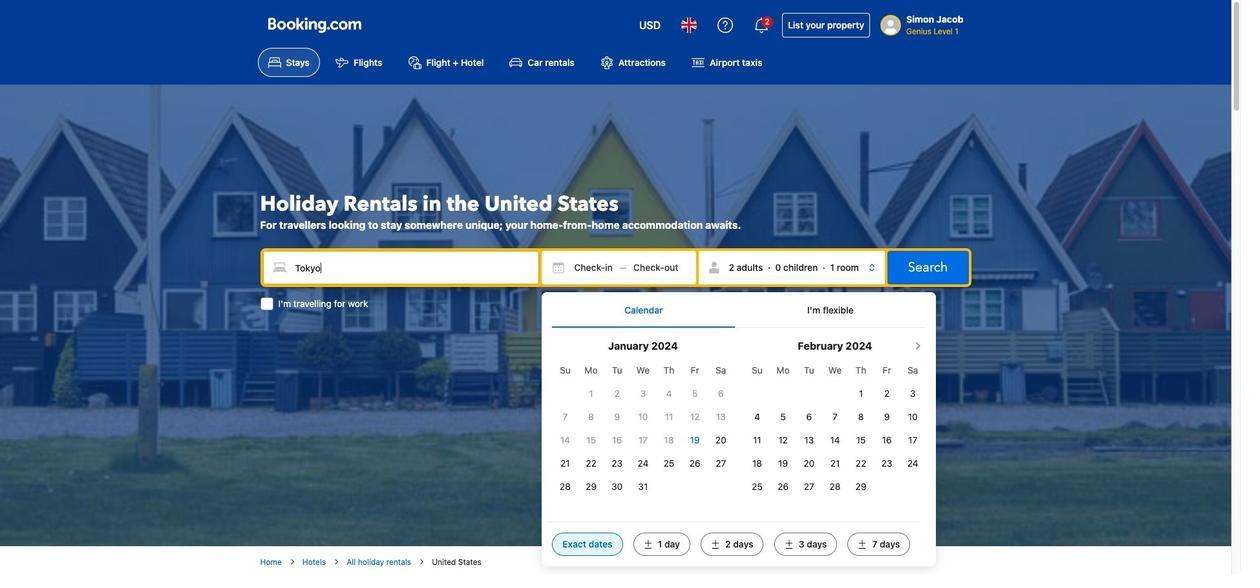 Task type: locate. For each thing, give the bounding box(es) containing it.
26 January 2024 checkbox
[[690, 458, 701, 469]]

9 January 2024 checkbox
[[615, 411, 620, 422]]

6 January 2024 checkbox
[[718, 388, 724, 399]]

30 January 2024 checkbox
[[612, 481, 623, 492]]

17 January 2024 checkbox
[[639, 434, 648, 445]]

21 February 2024 checkbox
[[831, 458, 840, 469]]

21 January 2024 checkbox
[[561, 458, 570, 469]]

5 February 2024 checkbox
[[781, 411, 786, 422]]

19 January 2024 checkbox
[[690, 434, 700, 445]]

16 January 2024 checkbox
[[613, 434, 622, 445]]

0 horizontal spatial svg image
[[553, 261, 565, 274]]

4 February 2024 checkbox
[[755, 411, 760, 422]]

8 January 2024 checkbox
[[589, 411, 594, 422]]

11 January 2024 checkbox
[[665, 411, 673, 422]]

1 horizontal spatial svg image
[[634, 261, 647, 274]]

tab list
[[553, 293, 926, 328]]

22 February 2024 checkbox
[[856, 458, 867, 469]]

svg image
[[553, 261, 565, 274], [634, 261, 647, 274]]

28 January 2024 checkbox
[[560, 481, 571, 492]]

16 February 2024 checkbox
[[883, 434, 892, 445]]

13 February 2024 checkbox
[[805, 434, 814, 445]]

6 February 2024 checkbox
[[807, 411, 812, 422]]

2 February 2024 checkbox
[[885, 388, 890, 399]]

None search field
[[260, 249, 972, 566]]

31 January 2024 checkbox
[[639, 481, 648, 492]]

15 February 2024 checkbox
[[857, 434, 866, 445]]

20 February 2024 checkbox
[[804, 458, 815, 469]]

3 February 2024 checkbox
[[911, 388, 916, 399]]

10 February 2024 checkbox
[[909, 411, 918, 422]]

24 February 2024 checkbox
[[908, 458, 919, 469]]

27 February 2024 checkbox
[[804, 481, 815, 492]]

27 January 2024 checkbox
[[716, 458, 727, 469]]



Task type: vqa. For each thing, say whether or not it's contained in the screenshot.
right I
no



Task type: describe. For each thing, give the bounding box(es) containing it.
18 February 2024 checkbox
[[753, 458, 763, 469]]

29 February 2024 checkbox
[[856, 481, 867, 492]]

Please type your destination search field
[[263, 251, 540, 285]]

25 January 2024 checkbox
[[664, 458, 675, 469]]

22 January 2024 checkbox
[[586, 458, 597, 469]]

10 January 2024 checkbox
[[639, 411, 648, 422]]

19 February 2024 checkbox
[[779, 458, 788, 469]]

1 January 2024 checkbox
[[589, 388, 594, 399]]

20 January 2024 checkbox
[[716, 434, 727, 445]]

8 February 2024 checkbox
[[859, 411, 864, 422]]

18 January 2024 checkbox
[[664, 434, 674, 445]]

1 svg image from the left
[[553, 261, 565, 274]]

12 February 2024 checkbox
[[779, 434, 788, 445]]

11 February 2024 checkbox
[[754, 434, 762, 445]]

14 February 2024 checkbox
[[831, 434, 840, 445]]

25 February 2024 checkbox
[[752, 481, 763, 492]]

booking.com online hotel reservations image
[[268, 17, 361, 33]]

24 January 2024 checkbox
[[638, 458, 649, 469]]

2 January 2024 checkbox
[[615, 388, 620, 399]]

15 January 2024 checkbox
[[587, 434, 596, 445]]

12 January 2024 checkbox
[[691, 411, 700, 422]]

5 January 2024 checkbox
[[693, 388, 698, 399]]

26 February 2024 checkbox
[[778, 481, 789, 492]]

3 January 2024 checkbox
[[641, 388, 646, 399]]

7 February 2024 checkbox
[[833, 411, 838, 422]]

1 February 2024 checkbox
[[859, 388, 864, 399]]

23 January 2024 checkbox
[[612, 458, 623, 469]]

28 February 2024 checkbox
[[830, 481, 841, 492]]

9 February 2024 checkbox
[[885, 411, 890, 422]]

17 February 2024 checkbox
[[909, 434, 918, 445]]

7 January 2024 checkbox
[[563, 411, 568, 422]]

23 February 2024 checkbox
[[882, 458, 893, 469]]

2 svg image from the left
[[634, 261, 647, 274]]

29 January 2024 checkbox
[[586, 481, 597, 492]]

4 January 2024 checkbox
[[667, 388, 672, 399]]

14 January 2024 checkbox
[[561, 434, 570, 445]]

13 January 2024 checkbox
[[716, 411, 726, 422]]



